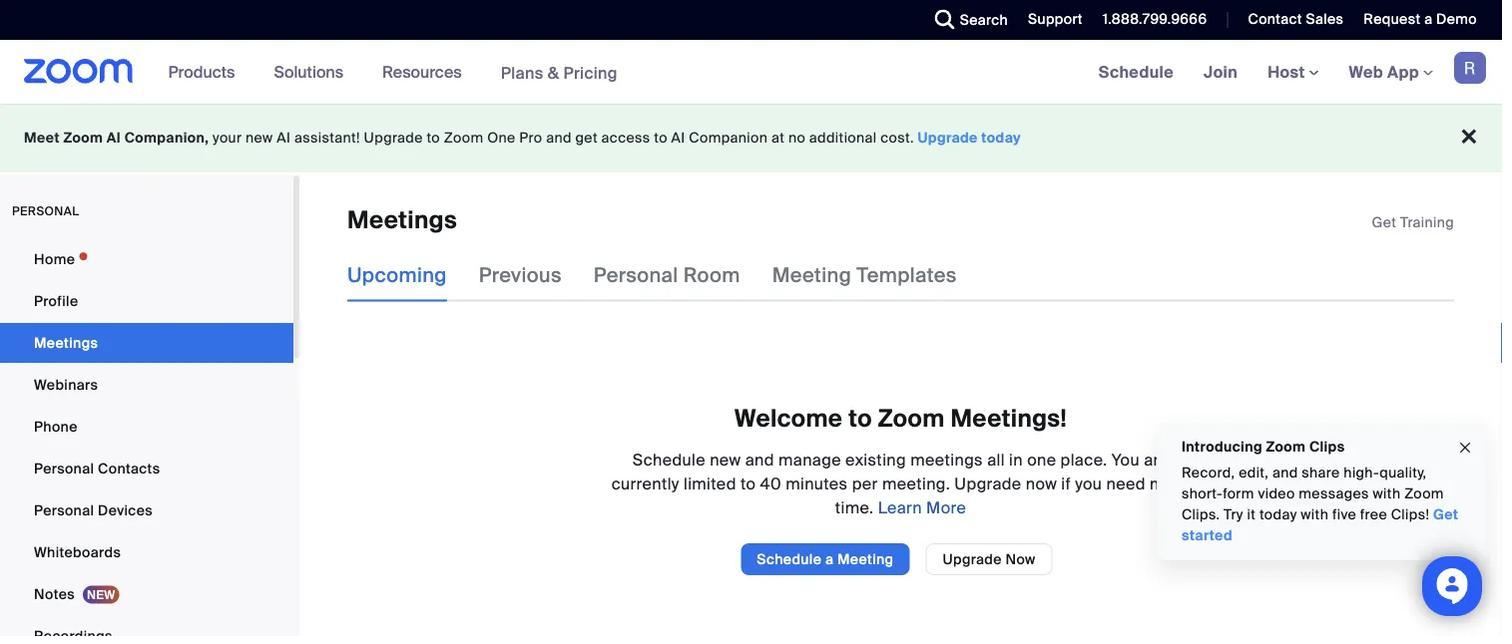 Task type: describe. For each thing, give the bounding box(es) containing it.
clips
[[1309, 438, 1345, 456]]

record,
[[1182, 464, 1235, 483]]

zoom inside record, edit, and share high-quality, short-form video messages with zoom clips. try it today with five free clips!
[[1405, 485, 1444, 504]]

personal menu menu
[[0, 240, 293, 637]]

personal
[[12, 204, 79, 219]]

personal devices
[[34, 502, 153, 520]]

need
[[1106, 473, 1146, 494]]

1 horizontal spatial with
[[1373, 485, 1401, 504]]

companion
[[689, 129, 768, 147]]

schedule for schedule
[[1099, 61, 1174, 82]]

search
[[960, 10, 1008, 29]]

one
[[1027, 449, 1056, 470]]

meet zoom ai companion, your new ai assistant! upgrade to zoom one pro and get access to ai companion at no additional cost. upgrade today
[[24, 129, 1021, 147]]

get started
[[1182, 506, 1459, 545]]

more
[[926, 497, 966, 518]]

if
[[1061, 473, 1071, 494]]

access
[[601, 129, 650, 147]]

zoom left clips
[[1266, 438, 1306, 456]]

quality,
[[1380, 464, 1427, 483]]

solutions
[[274, 61, 343, 82]]

products button
[[168, 40, 244, 104]]

product information navigation
[[153, 40, 633, 105]]

meeting inside button
[[837, 550, 894, 569]]

request a demo
[[1364, 10, 1477, 28]]

previous
[[479, 263, 562, 288]]

join link
[[1189, 40, 1253, 104]]

learn
[[878, 497, 922, 518]]

tabs of meeting tab list
[[347, 250, 989, 302]]

learn more
[[874, 497, 966, 518]]

a for request
[[1424, 10, 1433, 28]]

&
[[548, 62, 559, 83]]

additional
[[809, 129, 877, 147]]

support
[[1028, 10, 1083, 28]]

40
[[760, 473, 781, 494]]

no
[[788, 129, 806, 147]]

resources button
[[382, 40, 471, 104]]

it
[[1247, 506, 1256, 525]]

meetings navigation
[[1084, 40, 1502, 105]]

personal room
[[594, 263, 740, 288]]

and for schedule new and manage existing meetings all in one place. you are currently limited to 40 minutes per meeting. upgrade now if you need more time.
[[745, 449, 774, 470]]

to right access
[[654, 129, 668, 147]]

pro
[[519, 129, 542, 147]]

profile picture image
[[1454, 52, 1486, 84]]

notes link
[[0, 575, 293, 615]]

meetings inside personal menu menu
[[34, 334, 98, 352]]

host button
[[1268, 61, 1319, 82]]

meeting inside tab list
[[772, 263, 851, 288]]

resources
[[382, 61, 462, 82]]

minutes
[[786, 473, 848, 494]]

companion,
[[124, 129, 209, 147]]

personal for personal room
[[594, 263, 678, 288]]

to down resources dropdown button
[[427, 129, 440, 147]]

share
[[1302, 464, 1340, 483]]

all
[[987, 449, 1005, 470]]

meet
[[24, 129, 60, 147]]

more
[[1150, 473, 1190, 494]]

search button
[[920, 0, 1013, 40]]

try
[[1224, 506, 1243, 525]]

learn more link
[[874, 497, 966, 518]]

plans
[[501, 62, 544, 83]]

meetings link
[[0, 323, 293, 363]]

schedule for schedule new and manage existing meetings all in one place. you are currently limited to 40 minutes per meeting. upgrade now if you need more time.
[[633, 449, 706, 470]]

upgrade today link
[[918, 129, 1021, 147]]

get for get training
[[1372, 213, 1397, 232]]

and inside the meet zoom ai companion, footer
[[546, 129, 572, 147]]

upgrade down product information navigation
[[364, 129, 423, 147]]

personal for personal contacts
[[34, 460, 94, 478]]

place.
[[1061, 449, 1107, 470]]

templates
[[857, 263, 957, 288]]

devices
[[98, 502, 153, 520]]

now
[[1026, 473, 1057, 494]]

get started link
[[1182, 506, 1459, 545]]

today inside the meet zoom ai companion, footer
[[981, 129, 1021, 147]]

join
[[1204, 61, 1238, 82]]

upgrade inside button
[[943, 550, 1002, 569]]

today inside record, edit, and share high-quality, short-form video messages with zoom clips. try it today with five free clips!
[[1260, 506, 1297, 525]]

schedule a meeting button
[[741, 544, 910, 576]]

schedule a meeting
[[757, 550, 894, 569]]

personal for personal devices
[[34, 502, 94, 520]]

introducing zoom clips
[[1182, 438, 1345, 456]]

are
[[1144, 449, 1169, 470]]

0 horizontal spatial with
[[1301, 506, 1329, 525]]

whiteboards link
[[0, 533, 293, 573]]

started
[[1182, 527, 1233, 545]]

notes
[[34, 585, 75, 604]]

now
[[1006, 550, 1036, 569]]

web
[[1349, 61, 1383, 82]]

zoom left 'one'
[[444, 129, 484, 147]]

existing
[[846, 449, 906, 470]]

meet zoom ai companion, footer
[[0, 104, 1502, 173]]

3 ai from the left
[[671, 129, 685, 147]]

short-
[[1182, 485, 1223, 504]]

host
[[1268, 61, 1309, 82]]

get
[[575, 129, 598, 147]]



Task type: locate. For each thing, give the bounding box(es) containing it.
schedule down 1.888.799.9666
[[1099, 61, 1174, 82]]

1 vertical spatial meeting
[[837, 550, 894, 569]]

contact sales
[[1248, 10, 1344, 28]]

app
[[1387, 61, 1419, 82]]

1.888.799.9666 button up join at the right top of the page
[[1088, 0, 1212, 40]]

upgrade left now
[[943, 550, 1002, 569]]

cost.
[[881, 129, 914, 147]]

1 horizontal spatial schedule
[[757, 550, 822, 569]]

in
[[1009, 449, 1023, 470]]

personal down phone
[[34, 460, 94, 478]]

2 horizontal spatial and
[[1273, 464, 1298, 483]]

and left the get
[[546, 129, 572, 147]]

room
[[683, 263, 740, 288]]

a down minutes
[[825, 550, 834, 569]]

upgrade now
[[943, 550, 1036, 569]]

profile
[[34, 292, 78, 310]]

schedule up currently
[[633, 449, 706, 470]]

your
[[213, 129, 242, 147]]

1 horizontal spatial new
[[710, 449, 741, 470]]

meeting.
[[882, 473, 950, 494]]

clips!
[[1391, 506, 1430, 525]]

1 horizontal spatial and
[[745, 449, 774, 470]]

2 vertical spatial personal
[[34, 502, 94, 520]]

personal contacts
[[34, 460, 160, 478]]

meetings!
[[951, 403, 1067, 434]]

1 ai from the left
[[107, 129, 121, 147]]

0 horizontal spatial today
[[981, 129, 1021, 147]]

assistant!
[[294, 129, 360, 147]]

demo
[[1436, 10, 1477, 28]]

and
[[546, 129, 572, 147], [745, 449, 774, 470], [1273, 464, 1298, 483]]

at
[[771, 129, 785, 147]]

0 horizontal spatial a
[[825, 550, 834, 569]]

one
[[487, 129, 516, 147]]

time.
[[835, 497, 874, 518]]

personal up the whiteboards
[[34, 502, 94, 520]]

new inside the meet zoom ai companion, footer
[[246, 129, 273, 147]]

phone link
[[0, 407, 293, 447]]

ai left assistant!
[[277, 129, 291, 147]]

1 horizontal spatial get
[[1433, 506, 1459, 525]]

get training
[[1372, 213, 1454, 232]]

with down messages
[[1301, 506, 1329, 525]]

get for get started
[[1433, 506, 1459, 525]]

0 vertical spatial with
[[1373, 485, 1401, 504]]

welcome to zoom meetings!
[[735, 403, 1067, 434]]

0 horizontal spatial meetings
[[34, 334, 98, 352]]

a for schedule
[[825, 550, 834, 569]]

upgrade now button
[[926, 544, 1053, 576]]

2 horizontal spatial schedule
[[1099, 61, 1174, 82]]

record, edit, and share high-quality, short-form video messages with zoom clips. try it today with five free clips!
[[1182, 464, 1444, 525]]

1.888.799.9666 button up schedule link
[[1103, 10, 1207, 28]]

video
[[1258, 485, 1295, 504]]

solutions button
[[274, 40, 352, 104]]

get inside "get started"
[[1433, 506, 1459, 525]]

whiteboards
[[34, 543, 121, 562]]

meeting down time.
[[837, 550, 894, 569]]

plans & pricing link
[[501, 62, 618, 83], [501, 62, 618, 83]]

webinars
[[34, 376, 98, 394]]

0 horizontal spatial ai
[[107, 129, 121, 147]]

1 horizontal spatial meetings
[[347, 205, 457, 236]]

limited
[[684, 473, 736, 494]]

meetings up webinars
[[34, 334, 98, 352]]

0 horizontal spatial new
[[246, 129, 273, 147]]

banner containing products
[[0, 40, 1502, 105]]

five
[[1332, 506, 1357, 525]]

form
[[1223, 485, 1254, 504]]

ai left companion
[[671, 129, 685, 147]]

web app button
[[1349, 61, 1433, 82]]

sales
[[1306, 10, 1344, 28]]

schedule for schedule a meeting
[[757, 550, 822, 569]]

zoom right meet
[[63, 129, 103, 147]]

manage
[[779, 449, 841, 470]]

to left 40
[[741, 473, 756, 494]]

0 horizontal spatial get
[[1372, 213, 1397, 232]]

personal contacts link
[[0, 449, 293, 489]]

support link
[[1013, 0, 1088, 40], [1028, 10, 1083, 28]]

0 vertical spatial schedule
[[1099, 61, 1174, 82]]

1 vertical spatial a
[[825, 550, 834, 569]]

meetings up upcoming
[[347, 205, 457, 236]]

schedule
[[1099, 61, 1174, 82], [633, 449, 706, 470], [757, 550, 822, 569]]

upgrade down all
[[955, 473, 1022, 494]]

get training link
[[1372, 213, 1454, 232]]

upcoming
[[347, 263, 447, 288]]

with
[[1373, 485, 1401, 504], [1301, 506, 1329, 525]]

1 vertical spatial with
[[1301, 506, 1329, 525]]

new right your
[[246, 129, 273, 147]]

welcome
[[735, 403, 843, 434]]

and inside record, edit, and share high-quality, short-form video messages with zoom clips. try it today with five free clips!
[[1273, 464, 1298, 483]]

a
[[1424, 10, 1433, 28], [825, 550, 834, 569]]

upgrade inside schedule new and manage existing meetings all in one place. you are currently limited to 40 minutes per meeting. upgrade now if you need more time.
[[955, 473, 1022, 494]]

zoom up clips!
[[1405, 485, 1444, 504]]

edit,
[[1239, 464, 1269, 483]]

meeting left "templates"
[[772, 263, 851, 288]]

clips.
[[1182, 506, 1220, 525]]

home link
[[0, 240, 293, 279]]

zoom logo image
[[24, 59, 133, 84]]

schedule down 40
[[757, 550, 822, 569]]

meeting
[[772, 263, 851, 288], [837, 550, 894, 569]]

0 horizontal spatial and
[[546, 129, 572, 147]]

0 horizontal spatial schedule
[[633, 449, 706, 470]]

schedule inside schedule link
[[1099, 61, 1174, 82]]

2 vertical spatial schedule
[[757, 550, 822, 569]]

schedule inside schedule a meeting button
[[757, 550, 822, 569]]

products
[[168, 61, 235, 82]]

free
[[1360, 506, 1387, 525]]

get right clips!
[[1433, 506, 1459, 525]]

and inside schedule new and manage existing meetings all in one place. you are currently limited to 40 minutes per meeting. upgrade now if you need more time.
[[745, 449, 774, 470]]

upgrade right cost.
[[918, 129, 978, 147]]

ai left the companion,
[[107, 129, 121, 147]]

schedule inside schedule new and manage existing meetings all in one place. you are currently limited to 40 minutes per meeting. upgrade now if you need more time.
[[633, 449, 706, 470]]

0 vertical spatial new
[[246, 129, 273, 147]]

high-
[[1344, 464, 1380, 483]]

phone
[[34, 418, 78, 436]]

1 vertical spatial get
[[1433, 506, 1459, 525]]

0 vertical spatial meetings
[[347, 205, 457, 236]]

1 vertical spatial personal
[[34, 460, 94, 478]]

a inside button
[[825, 550, 834, 569]]

2 ai from the left
[[277, 129, 291, 147]]

meetings
[[347, 205, 457, 236], [34, 334, 98, 352]]

and up 40
[[745, 449, 774, 470]]

1.888.799.9666 button
[[1088, 0, 1212, 40], [1103, 10, 1207, 28]]

with up the free
[[1373, 485, 1401, 504]]

1 horizontal spatial ai
[[277, 129, 291, 147]]

2 horizontal spatial ai
[[671, 129, 685, 147]]

0 vertical spatial a
[[1424, 10, 1433, 28]]

plans & pricing
[[501, 62, 618, 83]]

and for record, edit, and share high-quality, short-form video messages with zoom clips. try it today with five free clips!
[[1273, 464, 1298, 483]]

ai
[[107, 129, 121, 147], [277, 129, 291, 147], [671, 129, 685, 147]]

banner
[[0, 40, 1502, 105]]

to
[[427, 129, 440, 147], [654, 129, 668, 147], [849, 403, 872, 434], [741, 473, 756, 494]]

1 vertical spatial new
[[710, 449, 741, 470]]

zoom up meetings
[[878, 403, 945, 434]]

meetings
[[910, 449, 983, 470]]

request
[[1364, 10, 1421, 28]]

get
[[1372, 213, 1397, 232], [1433, 506, 1459, 525]]

1.888.799.9666
[[1103, 10, 1207, 28]]

contact
[[1248, 10, 1302, 28]]

currently
[[611, 473, 679, 494]]

0 vertical spatial get
[[1372, 213, 1397, 232]]

zoom
[[63, 129, 103, 147], [444, 129, 484, 147], [878, 403, 945, 434], [1266, 438, 1306, 456], [1405, 485, 1444, 504]]

1 horizontal spatial a
[[1424, 10, 1433, 28]]

to up existing
[[849, 403, 872, 434]]

training
[[1400, 213, 1454, 232]]

upgrade
[[364, 129, 423, 147], [918, 129, 978, 147], [955, 473, 1022, 494], [943, 550, 1002, 569]]

1 vertical spatial meetings
[[34, 334, 98, 352]]

web app
[[1349, 61, 1419, 82]]

new up limited
[[710, 449, 741, 470]]

webinars link
[[0, 365, 293, 405]]

personal inside tabs of meeting tab list
[[594, 263, 678, 288]]

new inside schedule new and manage existing meetings all in one place. you are currently limited to 40 minutes per meeting. upgrade now if you need more time.
[[710, 449, 741, 470]]

personal left "room" on the top
[[594, 263, 678, 288]]

1 horizontal spatial today
[[1260, 506, 1297, 525]]

close image
[[1457, 437, 1473, 460]]

0 vertical spatial today
[[981, 129, 1021, 147]]

schedule link
[[1084, 40, 1189, 104]]

0 vertical spatial meeting
[[772, 263, 851, 288]]

1 vertical spatial schedule
[[633, 449, 706, 470]]

personal devices link
[[0, 491, 293, 531]]

and up video
[[1273, 464, 1298, 483]]

0 vertical spatial personal
[[594, 263, 678, 288]]

1 vertical spatial today
[[1260, 506, 1297, 525]]

get left training
[[1372, 213, 1397, 232]]

a left demo
[[1424, 10, 1433, 28]]

to inside schedule new and manage existing meetings all in one place. you are currently limited to 40 minutes per meeting. upgrade now if you need more time.
[[741, 473, 756, 494]]



Task type: vqa. For each thing, say whether or not it's contained in the screenshot.
Meeting
yes



